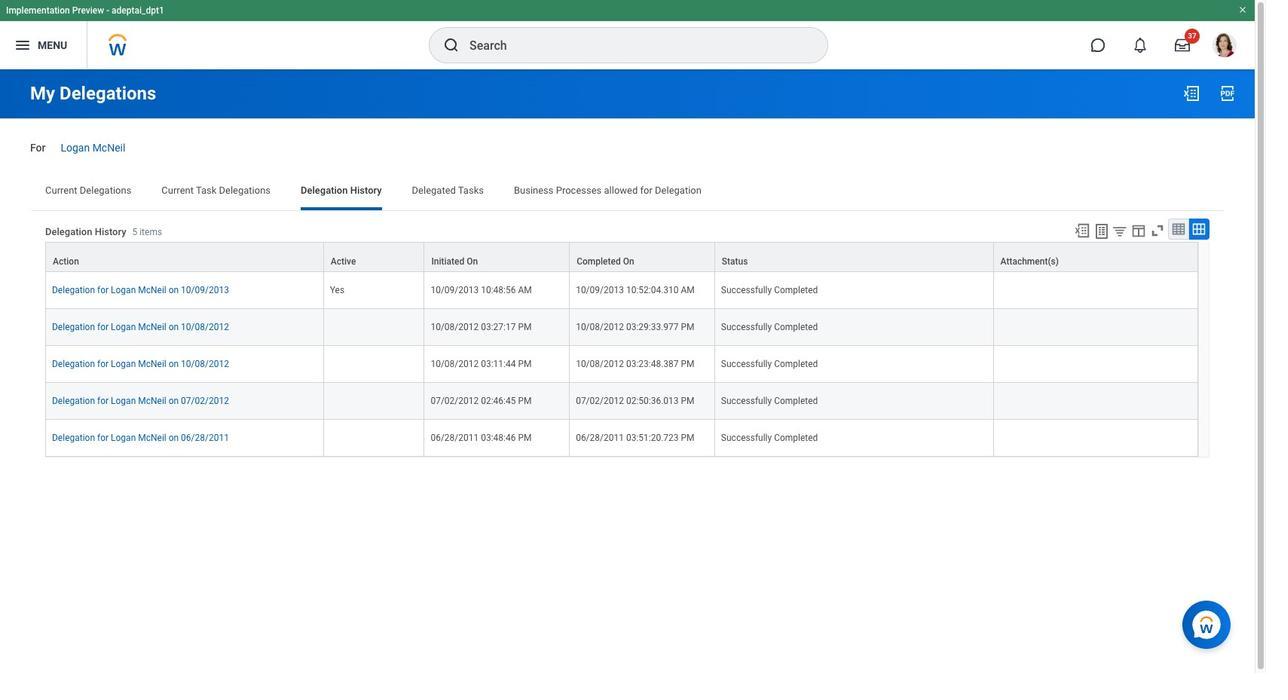 Task type: vqa. For each thing, say whether or not it's contained in the screenshot.
"book open" IMAGE
no



Task type: locate. For each thing, give the bounding box(es) containing it.
am for 10/09/2013 10:48:56 am
[[518, 285, 532, 295]]

export to excel image
[[1074, 222, 1091, 239]]

10/08/2012 03:11:44 pm
[[431, 359, 532, 369]]

for up delegation for logan mcneil on 06/28/2011 link
[[97, 396, 109, 406]]

history up active popup button on the left of page
[[350, 185, 382, 196]]

row down 07/02/2012 02:50:36.013 pm
[[45, 420, 1199, 457]]

1 successfully completed from the top
[[721, 285, 818, 295]]

on
[[467, 256, 478, 267], [623, 256, 634, 267]]

profile logan mcneil image
[[1213, 33, 1237, 60]]

delegation for logan mcneil on 10/08/2012
[[52, 322, 229, 332], [52, 359, 229, 369]]

am right 10:48:56
[[518, 285, 532, 295]]

2 10/09/2013 from the left
[[431, 285, 479, 295]]

attachment(s) button
[[994, 243, 1198, 271]]

delegations up logan mcneil link at left top
[[60, 83, 156, 104]]

fullscreen image
[[1150, 222, 1166, 239]]

3 10/09/2013 from the left
[[576, 285, 624, 295]]

delegation for logan mcneil on 06/28/2011
[[52, 433, 229, 443]]

1 am from the left
[[518, 285, 532, 295]]

mcneil for 06/28/2011 03:48:46 pm
[[138, 433, 166, 443]]

10/08/2012 for 10/08/2012 03:11:44 pm
[[431, 359, 479, 369]]

logan inside delegation for logan mcneil on 06/28/2011 link
[[111, 433, 136, 443]]

02:50:36.013
[[626, 396, 679, 406]]

task
[[196, 185, 217, 196]]

2 horizontal spatial 07/02/2012
[[576, 396, 624, 406]]

10/09/2013 for 10/09/2013 10:48:56 am
[[431, 285, 479, 295]]

export to excel image
[[1183, 84, 1201, 103]]

successfully for 10/08/2012 03:29:33.977 pm
[[721, 322, 772, 332]]

2 am from the left
[[681, 285, 695, 295]]

delegation for logan mcneil on 10/08/2012 for 10/08/2012 03:11:44 pm
[[52, 359, 229, 369]]

pm right 03:11:44 at the left of the page
[[518, 359, 532, 369]]

on for 07/02/2012 02:46:45 pm
[[169, 396, 179, 406]]

1 horizontal spatial 06/28/2011
[[431, 433, 479, 443]]

successfully completed
[[721, 285, 818, 295], [721, 322, 818, 332], [721, 359, 818, 369], [721, 396, 818, 406], [721, 433, 818, 443]]

3 07/02/2012 from the left
[[576, 396, 624, 406]]

3 row from the top
[[45, 309, 1199, 346]]

delegations
[[60, 83, 156, 104], [80, 185, 131, 196], [219, 185, 271, 196]]

delegations for my delegations
[[60, 83, 156, 104]]

successfully completed for 10/08/2012 03:23:48.387 pm
[[721, 359, 818, 369]]

for up delegation for logan mcneil on 07/02/2012 link
[[97, 359, 109, 369]]

logan inside delegation for logan mcneil on 10/09/2013 link
[[111, 285, 136, 295]]

for down the delegation for logan mcneil on 07/02/2012
[[97, 433, 109, 443]]

1 delegation for logan mcneil on 10/08/2012 from the top
[[52, 322, 229, 332]]

0 horizontal spatial am
[[518, 285, 532, 295]]

on down action popup button
[[169, 285, 179, 295]]

successfully completed element for 10/09/2013 10:52:04.310 am
[[721, 282, 818, 295]]

logan for 07/02/2012 02:46:45 pm
[[111, 396, 136, 406]]

history
[[350, 185, 382, 196], [95, 226, 126, 238]]

10/09/2013 down action popup button
[[181, 285, 229, 295]]

10/09/2013
[[181, 285, 229, 295], [431, 285, 479, 295], [576, 285, 624, 295]]

mcneil for 07/02/2012 02:46:45 pm
[[138, 396, 166, 406]]

tab list containing current delegations
[[30, 174, 1225, 210]]

pm right 02:50:36.013
[[681, 396, 695, 406]]

delegation for logan mcneil on 10/08/2012 link
[[52, 319, 229, 332], [52, 356, 229, 369]]

0 horizontal spatial current
[[45, 185, 77, 196]]

logan down delegation for logan mcneil on 10/09/2013
[[111, 322, 136, 332]]

cell
[[994, 272, 1199, 309], [324, 309, 425, 346], [994, 309, 1199, 346], [324, 346, 425, 383], [994, 346, 1199, 383], [324, 383, 425, 420], [994, 383, 1199, 420], [324, 420, 425, 457], [994, 420, 1199, 457]]

07/02/2012 left 02:46:45 on the bottom
[[431, 396, 479, 406]]

07/02/2012 up 06/28/2011 03:51:20.723 pm on the bottom
[[576, 396, 624, 406]]

current for current delegations
[[45, 185, 77, 196]]

6 row from the top
[[45, 420, 1199, 457]]

search image
[[443, 36, 461, 54]]

current down for
[[45, 185, 77, 196]]

1 on from the left
[[467, 256, 478, 267]]

06/28/2011
[[181, 433, 229, 443], [431, 433, 479, 443], [576, 433, 624, 443]]

on
[[169, 285, 179, 295], [169, 322, 179, 332], [169, 359, 179, 369], [169, 396, 179, 406], [169, 433, 179, 443]]

successfully completed element
[[721, 282, 818, 295], [721, 319, 818, 332], [721, 356, 818, 369], [721, 393, 818, 406], [721, 430, 818, 443]]

history for delegation history 5 items
[[95, 226, 126, 238]]

on up delegation for logan mcneil on 06/28/2011 link
[[169, 396, 179, 406]]

inbox large image
[[1175, 38, 1190, 53]]

delegation for logan mcneil on 10/08/2012 link up delegation for logan mcneil on 07/02/2012 link
[[52, 356, 229, 369]]

successfully for 06/28/2011 03:51:20.723 pm
[[721, 433, 772, 443]]

action
[[53, 256, 79, 267]]

delegation for logan mcneil on 10/08/2012 down delegation for logan mcneil on 10/09/2013
[[52, 322, 229, 332]]

10/08/2012 left 03:27:17
[[431, 322, 479, 332]]

menu
[[38, 39, 67, 51]]

1 vertical spatial delegation for logan mcneil on 10/08/2012 link
[[52, 356, 229, 369]]

tasks
[[458, 185, 484, 196]]

07/02/2012 up delegation for logan mcneil on 06/28/2011 link
[[181, 396, 229, 406]]

completed for 10/09/2013 10:52:04.310 am
[[774, 285, 818, 295]]

logan up delegation for logan mcneil on 07/02/2012 link
[[111, 359, 136, 369]]

5 successfully completed element from the top
[[721, 430, 818, 443]]

view printable version (pdf) image
[[1219, 84, 1237, 103]]

pm right 03:48:46 on the bottom left of page
[[518, 433, 532, 443]]

06/28/2011 left 03:48:46 on the bottom left of page
[[431, 433, 479, 443]]

2 successfully from the top
[[721, 322, 772, 332]]

1 horizontal spatial on
[[623, 256, 634, 267]]

0 vertical spatial delegation for logan mcneil on 10/08/2012 link
[[52, 319, 229, 332]]

logan right for
[[61, 142, 90, 154]]

on for initiated on
[[467, 256, 478, 267]]

2 successfully completed from the top
[[721, 322, 818, 332]]

completed inside popup button
[[577, 256, 621, 267]]

initiated on
[[432, 256, 478, 267]]

06/28/2011 down 07/02/2012 02:50:36.013 pm
[[576, 433, 624, 443]]

3 successfully completed from the top
[[721, 359, 818, 369]]

0 vertical spatial delegation for logan mcneil on 10/08/2012
[[52, 322, 229, 332]]

row up 10/08/2012 03:23:48.387 pm
[[45, 309, 1199, 346]]

for
[[640, 185, 653, 196], [97, 285, 109, 295], [97, 322, 109, 332], [97, 359, 109, 369], [97, 396, 109, 406], [97, 433, 109, 443]]

tab list inside my delegations main content
[[30, 174, 1225, 210]]

row up 10/09/2013 10:52:04.310 am
[[45, 242, 1199, 272]]

2 horizontal spatial 06/28/2011
[[576, 433, 624, 443]]

mcneil up delegation for logan mcneil on 06/28/2011 link
[[138, 396, 166, 406]]

3 06/28/2011 from the left
[[576, 433, 624, 443]]

logan up delegation for logan mcneil on 06/28/2011 link
[[111, 396, 136, 406]]

completed for 07/02/2012 02:50:36.013 pm
[[774, 396, 818, 406]]

1 delegation for logan mcneil on 10/08/2012 link from the top
[[52, 319, 229, 332]]

2 07/02/2012 from the left
[[431, 396, 479, 406]]

mcneil down delegation for logan mcneil on 10/09/2013
[[138, 322, 166, 332]]

03:23:48.387
[[626, 359, 679, 369]]

logan down the delegation for logan mcneil on 07/02/2012
[[111, 433, 136, 443]]

row up 06/28/2011 03:51:20.723 pm on the bottom
[[45, 383, 1199, 420]]

03:51:20.723
[[626, 433, 679, 443]]

pm right 02:46:45 on the bottom
[[518, 396, 532, 406]]

delegation for logan mcneil on 10/08/2012 link down delegation for logan mcneil on 10/09/2013
[[52, 319, 229, 332]]

initiated on button
[[425, 243, 569, 271]]

mcneil for 10/08/2012 03:11:44 pm
[[138, 359, 166, 369]]

1 horizontal spatial current
[[162, 185, 194, 196]]

on for 06/28/2011 03:48:46 pm
[[169, 433, 179, 443]]

pm right 03:51:20.723
[[681, 433, 695, 443]]

on for 10/09/2013 10:48:56 am
[[169, 285, 179, 295]]

successfully completed for 06/28/2011 03:51:20.723 pm
[[721, 433, 818, 443]]

1 horizontal spatial 07/02/2012
[[431, 396, 479, 406]]

mcneil down the delegation for logan mcneil on 07/02/2012
[[138, 433, 166, 443]]

on up 10/09/2013 10:52:04.310 am
[[623, 256, 634, 267]]

10/09/2013 down 'completed on'
[[576, 285, 624, 295]]

completed on button
[[570, 243, 715, 271]]

4 successfully from the top
[[721, 396, 772, 406]]

0 vertical spatial history
[[350, 185, 382, 196]]

row containing delegation for logan mcneil on 10/09/2013
[[45, 272, 1199, 309]]

5 successfully from the top
[[721, 433, 772, 443]]

pm for 10/08/2012 03:29:33.977 pm
[[681, 322, 695, 332]]

0 horizontal spatial 06/28/2011
[[181, 433, 229, 443]]

table image
[[1171, 221, 1187, 237]]

1 vertical spatial history
[[95, 226, 126, 238]]

for down delegation for logan mcneil on 10/09/2013
[[97, 322, 109, 332]]

2 06/28/2011 from the left
[[431, 433, 479, 443]]

on inside completed on popup button
[[623, 256, 634, 267]]

0 horizontal spatial history
[[95, 226, 126, 238]]

logan inside logan mcneil link
[[61, 142, 90, 154]]

5 successfully completed from the top
[[721, 433, 818, 443]]

10/08/2012
[[181, 322, 229, 332], [431, 322, 479, 332], [576, 322, 624, 332], [181, 359, 229, 369], [431, 359, 479, 369], [576, 359, 624, 369]]

business
[[514, 185, 554, 196]]

3 on from the top
[[169, 359, 179, 369]]

1 horizontal spatial history
[[350, 185, 382, 196]]

1 vertical spatial delegation for logan mcneil on 10/08/2012
[[52, 359, 229, 369]]

current
[[45, 185, 77, 196], [162, 185, 194, 196]]

2 delegation for logan mcneil on 10/08/2012 from the top
[[52, 359, 229, 369]]

1 successfully from the top
[[721, 285, 772, 295]]

delegated tasks
[[412, 185, 484, 196]]

10/08/2012 for 10/08/2012 03:29:33.977 pm
[[576, 322, 624, 332]]

delegation for logan mcneil on 06/28/2011 link
[[52, 430, 229, 443]]

1 on from the top
[[169, 285, 179, 295]]

4 on from the top
[[169, 396, 179, 406]]

logan inside delegation for logan mcneil on 07/02/2012 link
[[111, 396, 136, 406]]

successfully completed for 07/02/2012 02:50:36.013 pm
[[721, 396, 818, 406]]

0 horizontal spatial on
[[467, 256, 478, 267]]

export to worksheets image
[[1093, 222, 1111, 240]]

initiated
[[432, 256, 465, 267]]

1 10/09/2013 from the left
[[181, 285, 229, 295]]

completed
[[577, 256, 621, 267], [774, 285, 818, 295], [774, 322, 818, 332], [774, 359, 818, 369], [774, 396, 818, 406], [774, 433, 818, 443]]

status
[[722, 256, 748, 267]]

1 06/28/2011 from the left
[[181, 433, 229, 443]]

completed for 10/08/2012 03:23:48.387 pm
[[774, 359, 818, 369]]

history left 5
[[95, 226, 126, 238]]

2 delegation for logan mcneil on 10/08/2012 link from the top
[[52, 356, 229, 369]]

delegation for logan mcneil on 10/08/2012 up delegation for logan mcneil on 07/02/2012 link
[[52, 359, 229, 369]]

1 current from the left
[[45, 185, 77, 196]]

for right 'allowed'
[[640, 185, 653, 196]]

active button
[[324, 243, 424, 271]]

pm right 03:23:48.387
[[681, 359, 695, 369]]

am right 10:52:04.310
[[681, 285, 695, 295]]

10/08/2012 up 10/08/2012 03:23:48.387 pm
[[576, 322, 624, 332]]

mcneil down action popup button
[[138, 285, 166, 295]]

3 successfully from the top
[[721, 359, 772, 369]]

on down delegation for logan mcneil on 10/09/2013
[[169, 322, 179, 332]]

mcneil up delegation for logan mcneil on 07/02/2012 link
[[138, 359, 166, 369]]

5 on from the top
[[169, 433, 179, 443]]

row up 07/02/2012 02:50:36.013 pm
[[45, 346, 1199, 383]]

5 row from the top
[[45, 383, 1199, 420]]

row down 'completed on'
[[45, 272, 1199, 309]]

on up delegation for logan mcneil on 07/02/2012 link
[[169, 359, 179, 369]]

0 horizontal spatial 10/09/2013
[[181, 285, 229, 295]]

on right initiated
[[467, 256, 478, 267]]

justify image
[[14, 36, 32, 54]]

1 row from the top
[[45, 242, 1199, 272]]

03:27:17
[[481, 322, 516, 332]]

mcneil for 10/08/2012 03:27:17 pm
[[138, 322, 166, 332]]

mcneil up current delegations
[[92, 142, 125, 154]]

2 current from the left
[[162, 185, 194, 196]]

03:11:44
[[481, 359, 516, 369]]

current left task
[[162, 185, 194, 196]]

allowed
[[604, 185, 638, 196]]

row
[[45, 242, 1199, 272], [45, 272, 1199, 309], [45, 309, 1199, 346], [45, 346, 1199, 383], [45, 383, 1199, 420], [45, 420, 1199, 457]]

37
[[1188, 32, 1197, 40]]

on down the delegation for logan mcneil on 07/02/2012
[[169, 433, 179, 443]]

0 horizontal spatial 07/02/2012
[[181, 396, 229, 406]]

2 successfully completed element from the top
[[721, 319, 818, 332]]

menu banner
[[0, 0, 1255, 69]]

3 successfully completed element from the top
[[721, 356, 818, 369]]

successfully for 10/08/2012 03:23:48.387 pm
[[721, 359, 772, 369]]

delegations up the 'delegation history 5 items'
[[80, 185, 131, 196]]

status button
[[715, 243, 993, 271]]

successfully
[[721, 285, 772, 295], [721, 322, 772, 332], [721, 359, 772, 369], [721, 396, 772, 406], [721, 433, 772, 443]]

successfully completed for 10/09/2013 10:52:04.310 am
[[721, 285, 818, 295]]

delegation
[[301, 185, 348, 196], [655, 185, 702, 196], [45, 226, 92, 238], [52, 285, 95, 295], [52, 322, 95, 332], [52, 359, 95, 369], [52, 396, 95, 406], [52, 433, 95, 443]]

10/09/2013 10:52:04.310 am
[[576, 285, 695, 295]]

pm for 10/08/2012 03:11:44 pm
[[518, 359, 532, 369]]

4 successfully completed from the top
[[721, 396, 818, 406]]

pm for 06/28/2011 03:48:46 pm
[[518, 433, 532, 443]]

am
[[518, 285, 532, 295], [681, 285, 695, 295]]

07/02/2012 for 07/02/2012 02:50:36.013 pm
[[576, 396, 624, 406]]

for for 06/28/2011 03:48:46 pm
[[97, 433, 109, 443]]

10/09/2013 for 10/09/2013 10:52:04.310 am
[[576, 285, 624, 295]]

1 07/02/2012 from the left
[[181, 396, 229, 406]]

preview
[[72, 5, 104, 16]]

06/28/2011 down the delegation for logan mcneil on 07/02/2012
[[181, 433, 229, 443]]

10/08/2012 left 03:11:44 at the left of the page
[[431, 359, 479, 369]]

07/02/2012
[[181, 396, 229, 406], [431, 396, 479, 406], [576, 396, 624, 406]]

logan
[[61, 142, 90, 154], [111, 285, 136, 295], [111, 322, 136, 332], [111, 359, 136, 369], [111, 396, 136, 406], [111, 433, 136, 443]]

delegations right task
[[219, 185, 271, 196]]

1 horizontal spatial 10/09/2013
[[431, 285, 479, 295]]

delegation history 5 items
[[45, 226, 162, 238]]

pm for 07/02/2012 02:50:36.013 pm
[[681, 396, 695, 406]]

pm right 03:29:33.977
[[681, 322, 695, 332]]

logan down 5
[[111, 285, 136, 295]]

expand table image
[[1192, 221, 1207, 237]]

4 successfully completed element from the top
[[721, 393, 818, 406]]

02:46:45
[[481, 396, 516, 406]]

delegation for logan mcneil on 10/08/2012 link for 10/08/2012 03:11:44 pm
[[52, 356, 229, 369]]

10/08/2012 down '10/08/2012 03:29:33.977 pm' at the top of the page
[[576, 359, 624, 369]]

pm
[[518, 322, 532, 332], [681, 322, 695, 332], [518, 359, 532, 369], [681, 359, 695, 369], [518, 396, 532, 406], [681, 396, 695, 406], [518, 433, 532, 443], [681, 433, 695, 443]]

1 successfully completed element from the top
[[721, 282, 818, 295]]

10/09/2013 down initiated on
[[431, 285, 479, 295]]

for down the 'delegation history 5 items'
[[97, 285, 109, 295]]

2 horizontal spatial 10/09/2013
[[576, 285, 624, 295]]

2 on from the left
[[623, 256, 634, 267]]

Search Workday  search field
[[470, 29, 797, 62]]

2 row from the top
[[45, 272, 1199, 309]]

delegation for logan mcneil on 07/02/2012 link
[[52, 393, 229, 406]]

on inside initiated on popup button
[[467, 256, 478, 267]]

delegation for logan mcneil on 10/09/2013
[[52, 285, 229, 295]]

toolbar
[[1067, 218, 1210, 242]]

tab list
[[30, 174, 1225, 210]]

10/08/2012 up delegation for logan mcneil on 07/02/2012 link
[[181, 359, 229, 369]]

mcneil
[[92, 142, 125, 154], [138, 285, 166, 295], [138, 322, 166, 332], [138, 359, 166, 369], [138, 396, 166, 406], [138, 433, 166, 443]]

1 horizontal spatial am
[[681, 285, 695, 295]]

delegation for logan mcneil on 10/08/2012 link for 10/08/2012 03:27:17 pm
[[52, 319, 229, 332]]

03:29:33.977
[[626, 322, 679, 332]]

pm right 03:27:17
[[518, 322, 532, 332]]

pm for 07/02/2012 02:46:45 pm
[[518, 396, 532, 406]]

2 on from the top
[[169, 322, 179, 332]]



Task type: describe. For each thing, give the bounding box(es) containing it.
for
[[30, 142, 46, 154]]

successfully completed element for 10/08/2012 03:23:48.387 pm
[[721, 356, 818, 369]]

on for completed on
[[623, 256, 634, 267]]

toolbar inside my delegations main content
[[1067, 218, 1210, 242]]

37 button
[[1166, 29, 1200, 62]]

logan for 10/08/2012 03:11:44 pm
[[111, 359, 136, 369]]

06/28/2011 03:51:20.723 pm
[[576, 433, 695, 443]]

for for 10/09/2013 10:48:56 am
[[97, 285, 109, 295]]

close environment banner image
[[1239, 5, 1248, 14]]

for for 10/08/2012 03:11:44 pm
[[97, 359, 109, 369]]

current delegations
[[45, 185, 131, 196]]

10/08/2012 03:23:48.387 pm
[[576, 359, 695, 369]]

yes
[[330, 285, 345, 295]]

adeptai_dpt1
[[112, 5, 164, 16]]

logan for 10/09/2013 10:48:56 am
[[111, 285, 136, 295]]

implementation
[[6, 5, 70, 16]]

successfully completed for 10/08/2012 03:29:33.977 pm
[[721, 322, 818, 332]]

mcneil for 10/09/2013 10:48:56 am
[[138, 285, 166, 295]]

implementation preview -   adeptai_dpt1
[[6, 5, 164, 16]]

active
[[331, 256, 356, 267]]

my delegations main content
[[0, 69, 1255, 512]]

07/02/2012 02:50:36.013 pm
[[576, 396, 695, 406]]

10:52:04.310
[[626, 285, 679, 295]]

successfully for 07/02/2012 02:50:36.013 pm
[[721, 396, 772, 406]]

logan mcneil link
[[61, 139, 125, 154]]

pm for 10/08/2012 03:27:17 pm
[[518, 322, 532, 332]]

delegation for logan mcneil on 07/02/2012
[[52, 396, 229, 406]]

pm for 06/28/2011 03:51:20.723 pm
[[681, 433, 695, 443]]

07/02/2012 for 07/02/2012 02:46:45 pm
[[431, 396, 479, 406]]

click to view/edit grid preferences image
[[1131, 222, 1147, 239]]

am for 10/09/2013 10:52:04.310 am
[[681, 285, 695, 295]]

06/28/2011 03:48:46 pm
[[431, 433, 532, 443]]

successfully completed element for 07/02/2012 02:50:36.013 pm
[[721, 393, 818, 406]]

successfully completed element for 10/08/2012 03:29:33.977 pm
[[721, 319, 818, 332]]

for for 10/08/2012 03:27:17 pm
[[97, 322, 109, 332]]

10/08/2012 for 10/08/2012 03:23:48.387 pm
[[576, 359, 624, 369]]

10/08/2012 down action popup button
[[181, 322, 229, 332]]

logan for 10/08/2012 03:27:17 pm
[[111, 322, 136, 332]]

delegation for logan mcneil on 10/09/2013 link
[[52, 282, 229, 295]]

menu button
[[0, 21, 87, 69]]

logan for 06/28/2011 03:48:46 pm
[[111, 433, 136, 443]]

row containing delegation for logan mcneil on 06/28/2011
[[45, 420, 1199, 457]]

for for 07/02/2012 02:46:45 pm
[[97, 396, 109, 406]]

06/28/2011 for 06/28/2011 03:48:46 pm
[[431, 433, 479, 443]]

03:48:46
[[481, 433, 516, 443]]

completed on
[[577, 256, 634, 267]]

10/08/2012 03:27:17 pm
[[431, 322, 532, 332]]

history for delegation history
[[350, 185, 382, 196]]

notifications large image
[[1133, 38, 1148, 53]]

pm for 10/08/2012 03:23:48.387 pm
[[681, 359, 695, 369]]

completed for 06/28/2011 03:51:20.723 pm
[[774, 433, 818, 443]]

my
[[30, 83, 55, 104]]

current task delegations
[[162, 185, 271, 196]]

4 row from the top
[[45, 346, 1199, 383]]

items
[[140, 227, 162, 238]]

on for 10/08/2012 03:27:17 pm
[[169, 322, 179, 332]]

on for 10/08/2012 03:11:44 pm
[[169, 359, 179, 369]]

10/09/2013 10:48:56 am
[[431, 285, 532, 295]]

5
[[132, 227, 137, 238]]

delegation history
[[301, 185, 382, 196]]

row containing action
[[45, 242, 1199, 272]]

-
[[106, 5, 109, 16]]

attachment(s)
[[1001, 256, 1059, 267]]

10:48:56
[[481, 285, 516, 295]]

delegation for logan mcneil on 10/08/2012 for 10/08/2012 03:27:17 pm
[[52, 322, 229, 332]]

logan mcneil
[[61, 142, 125, 154]]

action button
[[46, 243, 323, 271]]

business processes allowed for delegation
[[514, 185, 702, 196]]

row containing delegation for logan mcneil on 07/02/2012
[[45, 383, 1199, 420]]

completed for 10/08/2012 03:29:33.977 pm
[[774, 322, 818, 332]]

select to filter grid data image
[[1112, 223, 1128, 239]]

current for current task delegations
[[162, 185, 194, 196]]

07/02/2012 02:46:45 pm
[[431, 396, 532, 406]]

successfully for 10/09/2013 10:52:04.310 am
[[721, 285, 772, 295]]

processes
[[556, 185, 602, 196]]

06/28/2011 for 06/28/2011 03:51:20.723 pm
[[576, 433, 624, 443]]

10/08/2012 for 10/08/2012 03:27:17 pm
[[431, 322, 479, 332]]

delegations for current delegations
[[80, 185, 131, 196]]

my delegations
[[30, 83, 156, 104]]

delegated
[[412, 185, 456, 196]]

successfully completed element for 06/28/2011 03:51:20.723 pm
[[721, 430, 818, 443]]

10/08/2012 03:29:33.977 pm
[[576, 322, 695, 332]]



